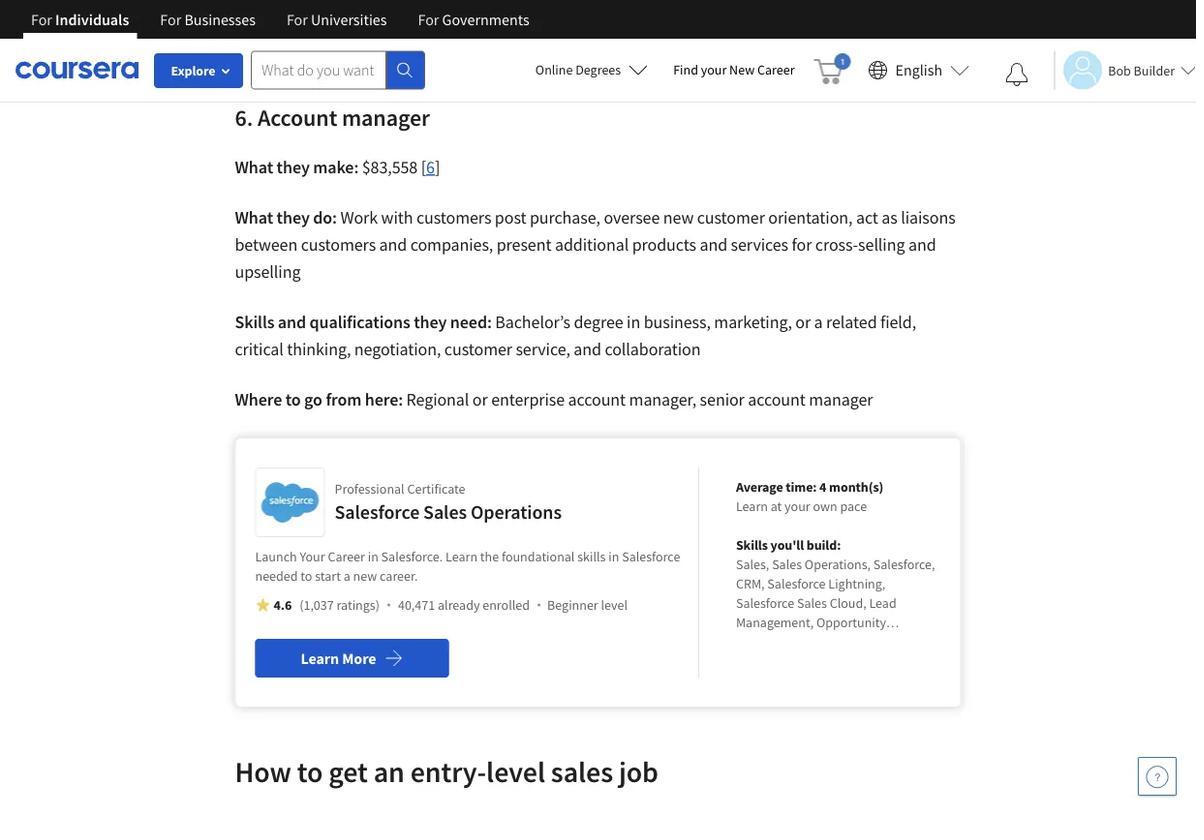 Task type: vqa. For each thing, say whether or not it's contained in the screenshot.
Universities's For
yes



Task type: describe. For each thing, give the bounding box(es) containing it.
beginner
[[547, 597, 598, 614]]

show notifications image
[[1005, 63, 1029, 86]]

sales inside the professional certificate salesforce sales operations
[[423, 500, 467, 524]]

with
[[381, 207, 413, 229]]

bob builder
[[1108, 61, 1175, 79]]

job
[[619, 753, 658, 790]]

bob builder button
[[1054, 51, 1196, 90]]

where for where to go from here: enterprise account management, sales manager
[[235, 32, 282, 54]]

enrolled
[[483, 597, 530, 614]]

marketing,
[[714, 311, 792, 333]]

learn inside average time: 4 month(s) learn at your own pace
[[736, 498, 768, 515]]

a inside 'launch your career in salesforce. learn the foundational skills in salesforce needed to start a new career.'
[[344, 567, 350, 585]]

between
[[235, 234, 297, 256]]

to inside 'launch your career in salesforce. learn the foundational skills in salesforce needed to start a new career.'
[[301, 567, 312, 585]]

for for businesses
[[160, 10, 181, 29]]

enterprise
[[491, 389, 565, 411]]

sales,
[[736, 556, 769, 573]]

act
[[856, 207, 878, 229]]

selling
[[858, 234, 905, 256]]

in inside bachelor's degree in business, marketing, or a related field, critical thinking, negotiation, customer service, and collaboration
[[627, 311, 640, 333]]

liaisons
[[901, 207, 955, 229]]

explore button
[[154, 53, 243, 88]]

they for make:
[[277, 156, 310, 178]]

purchase,
[[530, 207, 600, 229]]

universities
[[311, 10, 387, 29]]

salesforce,
[[873, 556, 935, 573]]

get
[[329, 753, 368, 790]]

as
[[882, 207, 897, 229]]

for for governments
[[418, 10, 439, 29]]

crm,
[[736, 575, 765, 593]]

services
[[731, 234, 788, 256]]

new inside 'launch your career in salesforce. learn the foundational skills in salesforce needed to start a new career.'
[[353, 567, 377, 585]]

to for how to get an entry-level sales job
[[297, 753, 323, 790]]

4
[[819, 478, 826, 496]]

skills you'll build: sales, sales operations, salesforce, crm, salesforce lightning, salesforce sales cloud, lead management, opportunity management, reports and dashboards, customer success
[[736, 537, 935, 670]]

own
[[813, 498, 837, 515]]

find your new career link
[[664, 58, 804, 82]]

customer
[[810, 653, 864, 670]]

help center image
[[1146, 765, 1169, 788]]

work
[[340, 207, 378, 229]]

salesforce inside 'launch your career in salesforce. learn the foundational skills in salesforce needed to start a new career.'
[[622, 548, 680, 566]]

and left the services
[[700, 234, 727, 256]]

new
[[729, 61, 755, 78]]

and inside 'skills you'll build: sales, sales operations, salesforce, crm, salesforce lightning, salesforce sales cloud, lead management, opportunity management, reports and dashboards, customer success'
[[863, 633, 885, 651]]

english button
[[860, 39, 977, 102]]

customer inside work with customers post purchase, oversee new customer orientation, act as liaisons between customers and companies, present additional products and services for cross-selling and upselling
[[697, 207, 765, 229]]

6.
[[235, 103, 253, 132]]

4.6
[[274, 597, 292, 614]]

present
[[497, 234, 551, 256]]

month(s)
[[829, 478, 883, 496]]

40,471
[[398, 597, 435, 614]]

beginner level
[[547, 597, 628, 614]]

regional
[[406, 389, 469, 411]]

2 vertical spatial sales
[[797, 595, 827, 612]]

operations,
[[805, 556, 871, 573]]

the
[[480, 548, 499, 566]]

learn more
[[301, 649, 376, 668]]

for for universities
[[287, 10, 308, 29]]

reports
[[816, 633, 860, 651]]

what for what they make: $83,558 [ 6 ]
[[235, 156, 273, 178]]

make:
[[313, 156, 359, 178]]

management,
[[545, 32, 645, 54]]

builder
[[1134, 61, 1175, 79]]

for for individuals
[[31, 10, 52, 29]]

average time: 4 month(s) learn at your own pace
[[736, 478, 883, 515]]

1 management, from the top
[[736, 614, 814, 631]]

what they make: $83,558 [ 6 ]
[[235, 156, 440, 178]]

negotiation,
[[354, 338, 441, 360]]

6 link
[[426, 156, 435, 178]]

launch
[[255, 548, 297, 566]]

what for what they do:
[[235, 207, 273, 229]]

collaboration
[[605, 338, 701, 360]]

orientation,
[[768, 207, 853, 229]]

$83,558
[[362, 156, 418, 178]]

online degrees button
[[520, 48, 664, 91]]

bachelor's
[[495, 311, 570, 333]]

salesforce down you'll
[[767, 575, 826, 593]]

business,
[[644, 311, 711, 333]]

your
[[300, 548, 325, 566]]

oversee
[[604, 207, 660, 229]]

2 horizontal spatial account
[[748, 389, 806, 411]]

field,
[[880, 311, 916, 333]]

an
[[374, 753, 405, 790]]

work with customers post purchase, oversee new customer orientation, act as liaisons between customers and companies, present additional products and services for cross-selling and upselling
[[235, 207, 955, 283]]

0 horizontal spatial manager
[[342, 103, 430, 132]]

bachelor's degree in business, marketing, or a related field, critical thinking, negotiation, customer service, and collaboration
[[235, 311, 916, 360]]

operations
[[471, 500, 562, 524]]

2 management, from the top
[[736, 633, 814, 651]]

for universities
[[287, 10, 387, 29]]

opportunity
[[816, 614, 886, 631]]

where to go from here: regional or enterprise account manager, senior account manager
[[235, 389, 873, 411]]

[
[[421, 156, 426, 178]]



Task type: locate. For each thing, give the bounding box(es) containing it.
a right the start
[[344, 567, 350, 585]]

1 horizontal spatial or
[[795, 311, 811, 333]]

1 vertical spatial a
[[344, 567, 350, 585]]

your inside "link"
[[701, 61, 727, 78]]

here: for enterprise account management, sales manager
[[365, 32, 403, 54]]

companies,
[[410, 234, 493, 256]]

learn left more
[[301, 649, 339, 668]]

learn inside button
[[301, 649, 339, 668]]

skills
[[577, 548, 606, 566]]

skills inside 'skills you'll build: sales, sales operations, salesforce, crm, salesforce lightning, salesforce sales cloud, lead management, opportunity management, reports and dashboards, customer success'
[[736, 537, 768, 554]]

go for where to go from here: regional or enterprise account manager, senior account manager
[[304, 389, 322, 411]]

1 horizontal spatial in
[[608, 548, 619, 566]]

sales left job at bottom right
[[551, 753, 613, 790]]

skills up sales,
[[736, 537, 768, 554]]

1 horizontal spatial a
[[814, 311, 823, 333]]

at
[[771, 498, 782, 515]]

for individuals
[[31, 10, 129, 29]]

3 for from the left
[[287, 10, 308, 29]]

need:
[[450, 311, 492, 333]]

foundational
[[502, 548, 575, 566]]

go down the "thinking,"
[[304, 389, 322, 411]]

0 vertical spatial a
[[814, 311, 823, 333]]

0 vertical spatial from
[[326, 32, 361, 54]]

manager,
[[629, 389, 696, 411]]

where to go from here: enterprise account management, sales manager
[[235, 32, 756, 54]]

skills
[[235, 311, 274, 333], [736, 537, 768, 554]]

manager up $83,558
[[342, 103, 430, 132]]

lightning,
[[828, 575, 885, 593]]

they for do:
[[277, 207, 310, 229]]

enterprise
[[406, 32, 480, 54]]

skills for skills and qualifications they need:
[[235, 311, 274, 333]]

here: down universities
[[365, 32, 403, 54]]

1 vertical spatial where
[[235, 389, 282, 411]]

skills for skills you'll build: sales, sales operations, salesforce, crm, salesforce lightning, salesforce sales cloud, lead management, opportunity management, reports and dashboards, customer success
[[736, 537, 768, 554]]

2 here: from the top
[[365, 389, 403, 411]]

from for regional or enterprise account manager, senior account manager
[[326, 389, 361, 411]]

1 vertical spatial they
[[277, 207, 310, 229]]

1 vertical spatial skills
[[736, 537, 768, 554]]

0 horizontal spatial level
[[486, 753, 545, 790]]

time:
[[786, 478, 817, 496]]

service,
[[516, 338, 570, 360]]

1 vertical spatial go
[[304, 389, 322, 411]]

0 vertical spatial career
[[757, 61, 795, 78]]

customers down do:
[[301, 234, 376, 256]]

0 vertical spatial skills
[[235, 311, 274, 333]]

What do you want to learn? text field
[[251, 51, 386, 90]]

you'll
[[770, 537, 804, 554]]

1 vertical spatial here:
[[365, 389, 403, 411]]

and up the "thinking,"
[[278, 311, 306, 333]]

level
[[601, 597, 628, 614], [486, 753, 545, 790]]

for left businesses
[[160, 10, 181, 29]]

salesforce down crm,
[[736, 595, 794, 612]]

0 vertical spatial learn
[[736, 498, 768, 515]]

customers
[[416, 207, 491, 229], [301, 234, 376, 256]]

account left manager, at the right
[[568, 389, 626, 411]]

upselling
[[235, 261, 301, 283]]

what down 6.
[[235, 156, 273, 178]]

and down degree
[[574, 338, 601, 360]]

0 vertical spatial customers
[[416, 207, 491, 229]]

for left universities
[[287, 10, 308, 29]]

1 from from the top
[[326, 32, 361, 54]]

for
[[31, 10, 52, 29], [160, 10, 181, 29], [287, 10, 308, 29], [418, 10, 439, 29]]

0 vertical spatial management,
[[736, 614, 814, 631]]

40,471 already enrolled
[[398, 597, 530, 614]]

1 vertical spatial customer
[[444, 338, 512, 360]]

0 vertical spatial go
[[304, 32, 322, 54]]

1 horizontal spatial career
[[757, 61, 795, 78]]

your down time:
[[784, 498, 810, 515]]

sales down certificate
[[423, 500, 467, 524]]

1 vertical spatial career
[[328, 548, 365, 566]]

4.6 (1,037 ratings)
[[274, 597, 380, 614]]

build:
[[806, 537, 841, 554]]

here:
[[365, 32, 403, 54], [365, 389, 403, 411]]

2 horizontal spatial learn
[[736, 498, 768, 515]]

0 vertical spatial new
[[663, 207, 694, 229]]

1 vertical spatial customers
[[301, 234, 376, 256]]

where down critical
[[235, 389, 282, 411]]

learn more button
[[255, 639, 449, 678]]

in left salesforce.
[[368, 548, 378, 566]]

to for where to go from here: enterprise account management, sales manager
[[285, 32, 301, 54]]

bob
[[1108, 61, 1131, 79]]

and inside bachelor's degree in business, marketing, or a related field, critical thinking, negotiation, customer service, and collaboration
[[574, 338, 601, 360]]

professional
[[335, 480, 404, 498]]

1 vertical spatial level
[[486, 753, 545, 790]]

what
[[235, 156, 273, 178], [235, 207, 273, 229]]

products
[[632, 234, 696, 256]]

degree
[[574, 311, 623, 333]]

they left do:
[[277, 207, 310, 229]]

2 horizontal spatial in
[[627, 311, 640, 333]]

salesforce
[[335, 500, 420, 524], [622, 548, 680, 566], [767, 575, 826, 593], [736, 595, 794, 612]]

go for where to go from here: enterprise account management, sales manager
[[304, 32, 322, 54]]

skills up critical
[[235, 311, 274, 333]]

customer
[[697, 207, 765, 229], [444, 338, 512, 360]]

account down governments
[[484, 32, 541, 54]]

1 horizontal spatial account
[[568, 389, 626, 411]]

1 vertical spatial or
[[472, 389, 488, 411]]

and up success
[[863, 633, 885, 651]]

thinking,
[[287, 338, 351, 360]]

2 where from the top
[[235, 389, 282, 411]]

learn inside 'launch your career in salesforce. learn the foundational skills in salesforce needed to start a new career.'
[[446, 548, 477, 566]]

from down universities
[[326, 32, 361, 54]]

find your new career
[[673, 61, 795, 78]]

1 horizontal spatial level
[[601, 597, 628, 614]]

salesforce image
[[261, 474, 319, 532]]

your inside average time: 4 month(s) learn at your own pace
[[784, 498, 810, 515]]

career inside 'launch your career in salesforce. learn the foundational skills in salesforce needed to start a new career.'
[[328, 548, 365, 566]]

]
[[435, 156, 440, 178]]

or
[[795, 311, 811, 333], [472, 389, 488, 411]]

learn left the the
[[446, 548, 477, 566]]

from for enterprise account management, sales manager
[[326, 32, 361, 54]]

2 from from the top
[[326, 389, 361, 411]]

sales up find
[[649, 32, 685, 54]]

2 horizontal spatial manager
[[809, 389, 873, 411]]

0 horizontal spatial career
[[328, 548, 365, 566]]

they left need:
[[414, 311, 447, 333]]

customer up the services
[[697, 207, 765, 229]]

in up collaboration
[[627, 311, 640, 333]]

None search field
[[251, 51, 425, 90]]

6
[[426, 156, 435, 178]]

launch your career in salesforce. learn the foundational skills in salesforce needed to start a new career.
[[255, 548, 680, 585]]

more
[[342, 649, 376, 668]]

they left make:
[[277, 156, 310, 178]]

new inside work with customers post purchase, oversee new customer orientation, act as liaisons between customers and companies, present additional products and services for cross-selling and upselling
[[663, 207, 694, 229]]

1 vertical spatial your
[[784, 498, 810, 515]]

how
[[235, 753, 291, 790]]

customers up 'companies,' in the left of the page
[[416, 207, 491, 229]]

here: down negotiation,
[[365, 389, 403, 411]]

1 vertical spatial learn
[[446, 548, 477, 566]]

1 horizontal spatial skills
[[736, 537, 768, 554]]

and down liaisons
[[908, 234, 936, 256]]

certificate
[[407, 480, 465, 498]]

individuals
[[55, 10, 129, 29]]

from
[[326, 32, 361, 54], [326, 389, 361, 411]]

2 vertical spatial learn
[[301, 649, 339, 668]]

1 where from the top
[[235, 32, 282, 54]]

learn down the average
[[736, 498, 768, 515]]

your right find
[[701, 61, 727, 78]]

0 vertical spatial your
[[701, 61, 727, 78]]

to for where to go from here: regional or enterprise account manager, senior account manager
[[285, 389, 301, 411]]

what up between
[[235, 207, 273, 229]]

1 vertical spatial management,
[[736, 633, 814, 651]]

for businesses
[[160, 10, 256, 29]]

0 horizontal spatial a
[[344, 567, 350, 585]]

career up the start
[[328, 548, 365, 566]]

already
[[438, 597, 480, 614]]

online
[[535, 61, 573, 78]]

0 horizontal spatial or
[[472, 389, 488, 411]]

learn
[[736, 498, 768, 515], [446, 548, 477, 566], [301, 649, 339, 668]]

english
[[895, 61, 942, 80]]

account
[[258, 103, 337, 132]]

1 vertical spatial what
[[235, 207, 273, 229]]

to down for universities
[[285, 32, 301, 54]]

career right new
[[757, 61, 795, 78]]

1 horizontal spatial manager
[[688, 32, 752, 54]]

new up the "products"
[[663, 207, 694, 229]]

0 vertical spatial level
[[601, 597, 628, 614]]

explore
[[171, 62, 215, 79]]

ratings)
[[337, 597, 380, 614]]

customer down need:
[[444, 338, 512, 360]]

and down with
[[379, 234, 407, 256]]

pace
[[840, 498, 867, 515]]

0 vertical spatial they
[[277, 156, 310, 178]]

governments
[[442, 10, 529, 29]]

a left related
[[814, 311, 823, 333]]

2 what from the top
[[235, 207, 273, 229]]

0 horizontal spatial learn
[[301, 649, 339, 668]]

banner navigation
[[15, 0, 545, 39]]

1 what from the top
[[235, 156, 273, 178]]

to down the "thinking,"
[[285, 389, 301, 411]]

salesforce down professional
[[335, 500, 420, 524]]

1 vertical spatial new
[[353, 567, 377, 585]]

shopping cart: 1 item image
[[814, 53, 851, 84]]

0 horizontal spatial your
[[701, 61, 727, 78]]

where down businesses
[[235, 32, 282, 54]]

0 horizontal spatial customers
[[301, 234, 376, 256]]

a inside bachelor's degree in business, marketing, or a related field, critical thinking, negotiation, customer service, and collaboration
[[814, 311, 823, 333]]

0 vertical spatial sales
[[423, 500, 467, 524]]

average
[[736, 478, 783, 496]]

(1,037
[[299, 597, 334, 614]]

for
[[792, 234, 812, 256]]

cloud,
[[830, 595, 866, 612]]

coursera image
[[15, 54, 138, 85]]

from down the "thinking,"
[[326, 389, 361, 411]]

start
[[315, 567, 341, 585]]

go down for universities
[[304, 32, 322, 54]]

salesforce right skills
[[622, 548, 680, 566]]

degrees
[[575, 61, 621, 78]]

cross-
[[815, 234, 858, 256]]

0 vertical spatial sales
[[649, 32, 685, 54]]

2 for from the left
[[160, 10, 181, 29]]

manager
[[688, 32, 752, 54], [342, 103, 430, 132], [809, 389, 873, 411]]

sales
[[649, 32, 685, 54], [551, 753, 613, 790]]

account right senior
[[748, 389, 806, 411]]

0 horizontal spatial customer
[[444, 338, 512, 360]]

needed
[[255, 567, 298, 585]]

sales down you'll
[[772, 556, 802, 573]]

1 horizontal spatial sales
[[649, 32, 685, 54]]

2 vertical spatial manager
[[809, 389, 873, 411]]

where for where to go from here: regional or enterprise account manager, senior account manager
[[235, 389, 282, 411]]

1 go from the top
[[304, 32, 322, 54]]

manager up "find your new career"
[[688, 32, 752, 54]]

here: for regional or enterprise account manager, senior account manager
[[365, 389, 403, 411]]

1 vertical spatial sales
[[772, 556, 802, 573]]

0 horizontal spatial account
[[484, 32, 541, 54]]

customer inside bachelor's degree in business, marketing, or a related field, critical thinking, negotiation, customer service, and collaboration
[[444, 338, 512, 360]]

4 for from the left
[[418, 10, 439, 29]]

in right skills
[[608, 548, 619, 566]]

or right regional
[[472, 389, 488, 411]]

a
[[814, 311, 823, 333], [344, 567, 350, 585]]

1 vertical spatial from
[[326, 389, 361, 411]]

2 go from the top
[[304, 389, 322, 411]]

do:
[[313, 207, 337, 229]]

1 vertical spatial manager
[[342, 103, 430, 132]]

for up enterprise
[[418, 10, 439, 29]]

1 horizontal spatial learn
[[446, 548, 477, 566]]

online degrees
[[535, 61, 621, 78]]

or inside bachelor's degree in business, marketing, or a related field, critical thinking, negotiation, customer service, and collaboration
[[795, 311, 811, 333]]

account
[[484, 32, 541, 54], [568, 389, 626, 411], [748, 389, 806, 411]]

businesses
[[184, 10, 256, 29]]

to left get
[[297, 753, 323, 790]]

0 horizontal spatial skills
[[235, 311, 274, 333]]

management,
[[736, 614, 814, 631], [736, 633, 814, 651]]

new up ratings) at the left of the page
[[353, 567, 377, 585]]

they
[[277, 156, 310, 178], [277, 207, 310, 229], [414, 311, 447, 333]]

0 horizontal spatial sales
[[551, 753, 613, 790]]

0 horizontal spatial new
[[353, 567, 377, 585]]

1 horizontal spatial new
[[663, 207, 694, 229]]

0 horizontal spatial in
[[368, 548, 378, 566]]

lead
[[869, 595, 896, 612]]

entry-
[[410, 753, 486, 790]]

0 vertical spatial what
[[235, 156, 273, 178]]

salesforce inside the professional certificate salesforce sales operations
[[335, 500, 420, 524]]

for governments
[[418, 10, 529, 29]]

1 for from the left
[[31, 10, 52, 29]]

salesforce.
[[381, 548, 443, 566]]

0 vertical spatial manager
[[688, 32, 752, 54]]

0 vertical spatial or
[[795, 311, 811, 333]]

career inside find your new career "link"
[[757, 61, 795, 78]]

1 horizontal spatial your
[[784, 498, 810, 515]]

manager down related
[[809, 389, 873, 411]]

for left individuals
[[31, 10, 52, 29]]

0 vertical spatial here:
[[365, 32, 403, 54]]

1 horizontal spatial customer
[[697, 207, 765, 229]]

senior
[[700, 389, 744, 411]]

sales left cloud,
[[797, 595, 827, 612]]

1 here: from the top
[[365, 32, 403, 54]]

0 vertical spatial customer
[[697, 207, 765, 229]]

1 vertical spatial sales
[[551, 753, 613, 790]]

1 horizontal spatial customers
[[416, 207, 491, 229]]

to down your
[[301, 567, 312, 585]]

career.
[[380, 567, 418, 585]]

2 vertical spatial they
[[414, 311, 447, 333]]

0 vertical spatial where
[[235, 32, 282, 54]]

additional
[[555, 234, 629, 256]]

or left related
[[795, 311, 811, 333]]



